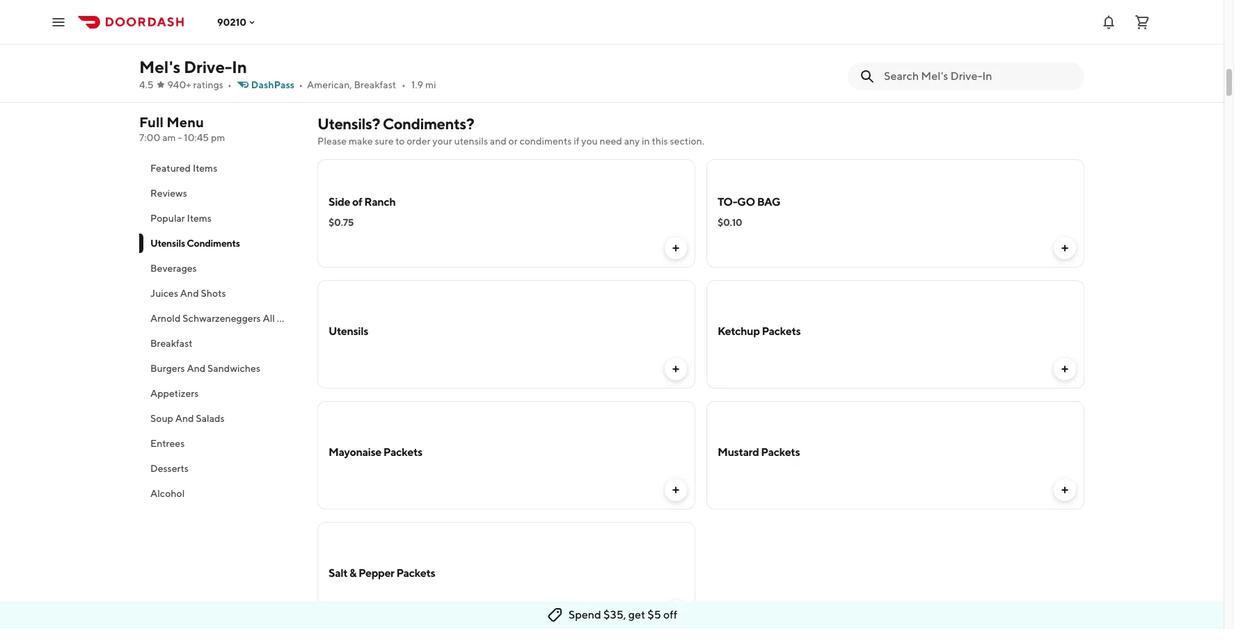 Task type: locate. For each thing, give the bounding box(es) containing it.
spend $35, get $5 off
[[569, 609, 677, 622]]

and right burgers on the bottom left of the page
[[187, 363, 206, 374]]

940+ ratings •
[[167, 79, 232, 90]]

items up "utensils condiments"
[[187, 213, 212, 224]]

& right the salt
[[349, 567, 356, 581]]

1 horizontal spatial breakfast
[[354, 79, 396, 90]]

mel's
[[139, 57, 180, 77]]

or
[[509, 136, 518, 147]]

additional
[[897, 31, 942, 42]]

1 horizontal spatial &
[[859, 17, 866, 28]]

juices
[[150, 288, 178, 299]]

0 horizontal spatial breakfast
[[150, 338, 193, 349]]

make
[[349, 136, 373, 147]]

burgers and sandwiches button
[[139, 356, 301, 381]]

and for burgers
[[187, 363, 206, 374]]

items inside button
[[187, 213, 212, 224]]

dashpass •
[[251, 79, 303, 90]]

entrees button
[[139, 432, 301, 457]]

10:45
[[184, 132, 209, 143]]

if
[[574, 136, 579, 147]]

reviews button
[[139, 181, 301, 206]]

american,
[[307, 79, 352, 90]]

burgers and sandwiches
[[150, 363, 260, 374]]

utensils for utensils
[[329, 325, 368, 338]]

$5
[[648, 609, 661, 622]]

menu
[[166, 114, 204, 130], [297, 313, 323, 324]]

add item to cart image
[[1059, 59, 1071, 70], [1059, 243, 1071, 254], [670, 364, 681, 375], [670, 485, 681, 496]]

items for featured items
[[193, 163, 217, 174]]

desserts button
[[139, 457, 301, 482]]

beverages
[[150, 263, 197, 274]]

need
[[600, 136, 622, 147]]

0 horizontal spatial &
[[349, 567, 356, 581]]

appetizers button
[[139, 381, 301, 407]]

0 vertical spatial utensils
[[150, 238, 185, 249]]

• right dashpass
[[299, 79, 303, 90]]

1 vertical spatial &
[[349, 567, 356, 581]]

breakfast inside button
[[150, 338, 193, 349]]

desserts
[[150, 464, 189, 475]]

order
[[407, 136, 431, 147]]

pepper
[[358, 567, 394, 581]]

0 vertical spatial menu
[[166, 114, 204, 130]]

ketchup
[[718, 325, 760, 338]]

1 vertical spatial and
[[187, 363, 206, 374]]

popular items
[[150, 213, 212, 224]]

and left shots
[[180, 288, 199, 299]]

1 vertical spatial menu
[[297, 313, 323, 324]]

packets right the "ketchup"
[[762, 325, 801, 338]]

and inside button
[[187, 363, 206, 374]]

items
[[193, 163, 217, 174], [187, 213, 212, 224]]

packets
[[762, 325, 801, 338], [383, 446, 422, 459], [761, 446, 800, 459], [396, 567, 435, 581]]

please
[[317, 136, 347, 147]]

shots
[[201, 288, 226, 299]]

menu up -
[[166, 114, 204, 130]]

$0.75
[[329, 217, 354, 228]]

add item to cart image for salt & pepper packets
[[670, 606, 681, 617]]

90210
[[217, 16, 247, 27]]

1 horizontal spatial •
[[299, 79, 303, 90]]

mi
[[425, 79, 436, 90]]

packets for ketchup packets
[[762, 325, 801, 338]]

• for american, breakfast • 1.9 mi
[[402, 79, 406, 90]]

90210 button
[[217, 16, 258, 27]]

notification bell image
[[1100, 14, 1117, 30]]

1 horizontal spatial utensils
[[329, 325, 368, 338]]

and for juices
[[180, 288, 199, 299]]

section.
[[670, 136, 704, 147]]

soup and salads
[[150, 413, 225, 425]]

gluten-free possible. jack, swiss & cheddar on sourdough. add basil-tomato soup for an additional charge
[[718, 17, 942, 56]]

$6.00
[[329, 33, 355, 45]]

sure
[[375, 136, 394, 147]]

dashpass
[[251, 79, 295, 90]]

breakfast up burgers on the bottom left of the page
[[150, 338, 193, 349]]

open menu image
[[50, 14, 67, 30]]

packets right mustard
[[761, 446, 800, 459]]

reviews
[[150, 188, 187, 199]]

items up reviews button
[[193, 163, 217, 174]]

utensils for utensils condiments
[[150, 238, 185, 249]]

1 • from the left
[[228, 79, 232, 90]]

full menu 7:00 am - 10:45 pm
[[139, 114, 225, 143]]

sourdough.
[[718, 31, 768, 42]]

0 vertical spatial breakfast
[[354, 79, 396, 90]]

utensils?
[[317, 115, 380, 133]]

soup and salads button
[[139, 407, 301, 432]]

0 horizontal spatial utensils
[[150, 238, 185, 249]]

alcohol
[[150, 489, 185, 500]]

items inside button
[[193, 163, 217, 174]]

and for soup
[[175, 413, 194, 425]]

packets right mayonaise
[[383, 446, 422, 459]]

in
[[642, 136, 650, 147]]

0 vertical spatial items
[[193, 163, 217, 174]]

free
[[753, 17, 770, 28]]

mayonaise packets
[[329, 446, 422, 459]]

mustard packets
[[718, 446, 800, 459]]

and right soup
[[175, 413, 194, 425]]

0 vertical spatial and
[[180, 288, 199, 299]]

add item to cart image
[[670, 243, 681, 254], [1059, 364, 1071, 375], [1059, 485, 1071, 496], [670, 606, 681, 617]]

possible.
[[772, 17, 811, 28]]

breakfast left 1.9
[[354, 79, 396, 90]]

1 horizontal spatial menu
[[297, 313, 323, 324]]

•
[[228, 79, 232, 90], [299, 79, 303, 90], [402, 79, 406, 90]]

add item to cart image for ketchup packets
[[1059, 364, 1071, 375]]

• left 1.9
[[402, 79, 406, 90]]

Item Search search field
[[884, 69, 1073, 84]]

featured
[[150, 163, 191, 174]]

ratings
[[193, 79, 223, 90]]

0 vertical spatial &
[[859, 17, 866, 28]]

sandwiches
[[208, 363, 260, 374]]

of
[[352, 196, 362, 209]]

menu right star
[[297, 313, 323, 324]]

salads
[[196, 413, 225, 425]]

0 horizontal spatial menu
[[166, 114, 204, 130]]

you
[[581, 136, 598, 147]]

1 vertical spatial utensils
[[329, 325, 368, 338]]

& up soup
[[859, 17, 866, 28]]

• right ratings
[[228, 79, 232, 90]]

2 horizontal spatial •
[[402, 79, 406, 90]]

3 • from the left
[[402, 79, 406, 90]]

and
[[180, 288, 199, 299], [187, 363, 206, 374], [175, 413, 194, 425]]

condiments
[[187, 238, 240, 249]]

schwarzeneggers
[[183, 313, 261, 324]]

940+
[[167, 79, 191, 90]]

4.5
[[139, 79, 154, 90]]

get
[[628, 609, 645, 622]]

1 vertical spatial items
[[187, 213, 212, 224]]

utensils
[[150, 238, 185, 249], [329, 325, 368, 338]]

breakfast
[[354, 79, 396, 90], [150, 338, 193, 349]]

1 vertical spatial breakfast
[[150, 338, 193, 349]]

pm
[[211, 132, 225, 143]]

2 vertical spatial and
[[175, 413, 194, 425]]

menu inside button
[[297, 313, 323, 324]]

drive-
[[184, 57, 232, 77]]

any
[[624, 136, 640, 147]]

menu inside full menu 7:00 am - 10:45 pm
[[166, 114, 204, 130]]

0 horizontal spatial •
[[228, 79, 232, 90]]

an
[[884, 31, 895, 42]]

ketchup packets
[[718, 325, 801, 338]]

-
[[178, 132, 182, 143]]

this
[[652, 136, 668, 147]]



Task type: vqa. For each thing, say whether or not it's contained in the screenshot.
Cafe for Cafe au Lait
no



Task type: describe. For each thing, give the bounding box(es) containing it.
featured items
[[150, 163, 217, 174]]

to-
[[718, 196, 737, 209]]

bag
[[757, 196, 780, 209]]

& inside gluten-free possible. jack, swiss & cheddar on sourdough. add basil-tomato soup for an additional charge
[[859, 17, 866, 28]]

appetizers
[[150, 388, 199, 400]]

american, breakfast • 1.9 mi
[[307, 79, 436, 90]]

arnold schwarzeneggers all star menu
[[150, 313, 323, 324]]

utensils condiments
[[150, 238, 240, 249]]

packets right pepper
[[396, 567, 435, 581]]

• for 940+ ratings •
[[228, 79, 232, 90]]

breakfast button
[[139, 331, 301, 356]]

mel's drive-in
[[139, 57, 247, 77]]

soup
[[150, 413, 173, 425]]

mayonaise
[[329, 446, 381, 459]]

popular
[[150, 213, 185, 224]]

burgers
[[150, 363, 185, 374]]

packets for mustard packets
[[761, 446, 800, 459]]

add item to cart image for mustard packets
[[1059, 485, 1071, 496]]

spend
[[569, 609, 601, 622]]

on
[[906, 17, 918, 28]]

add
[[770, 31, 787, 42]]

charge
[[718, 45, 748, 56]]

condiments?
[[383, 115, 474, 133]]

off
[[663, 609, 677, 622]]

juices and shots button
[[139, 281, 301, 306]]

for
[[870, 31, 882, 42]]

cheddar
[[868, 17, 904, 28]]

side
[[329, 196, 350, 209]]

full
[[139, 114, 164, 130]]

arnold schwarzeneggers all star menu button
[[139, 306, 323, 331]]

7:00
[[139, 132, 160, 143]]

utensils
[[454, 136, 488, 147]]

side of ranch
[[329, 196, 396, 209]]

condiments
[[520, 136, 572, 147]]

entrees
[[150, 439, 185, 450]]

to-go bag
[[718, 196, 780, 209]]

and
[[490, 136, 507, 147]]

popular items button
[[139, 206, 301, 231]]

beverages button
[[139, 256, 301, 281]]

star
[[277, 313, 295, 324]]

juices and shots
[[150, 288, 226, 299]]

gluten-
[[718, 17, 753, 28]]

your
[[432, 136, 452, 147]]

featured items button
[[139, 156, 301, 181]]

go
[[737, 196, 755, 209]]

utensils? condiments? please make sure to order your utensils and or condiments if you need any in this section.
[[317, 115, 704, 147]]

tomato
[[813, 31, 845, 42]]

ranch
[[364, 196, 396, 209]]

am
[[162, 132, 176, 143]]

swiss
[[835, 17, 858, 28]]

all
[[263, 313, 275, 324]]

items for popular items
[[187, 213, 212, 224]]

packets for mayonaise packets
[[383, 446, 422, 459]]

2 • from the left
[[299, 79, 303, 90]]

$35,
[[604, 609, 626, 622]]

**grilled cheese combination image
[[976, 0, 1084, 84]]

jack,
[[813, 17, 833, 28]]

salt & pepper packets
[[329, 567, 435, 581]]

to
[[396, 136, 405, 147]]

0 items, open order cart image
[[1134, 14, 1151, 30]]

mustard
[[718, 446, 759, 459]]

arnold
[[150, 313, 181, 324]]



